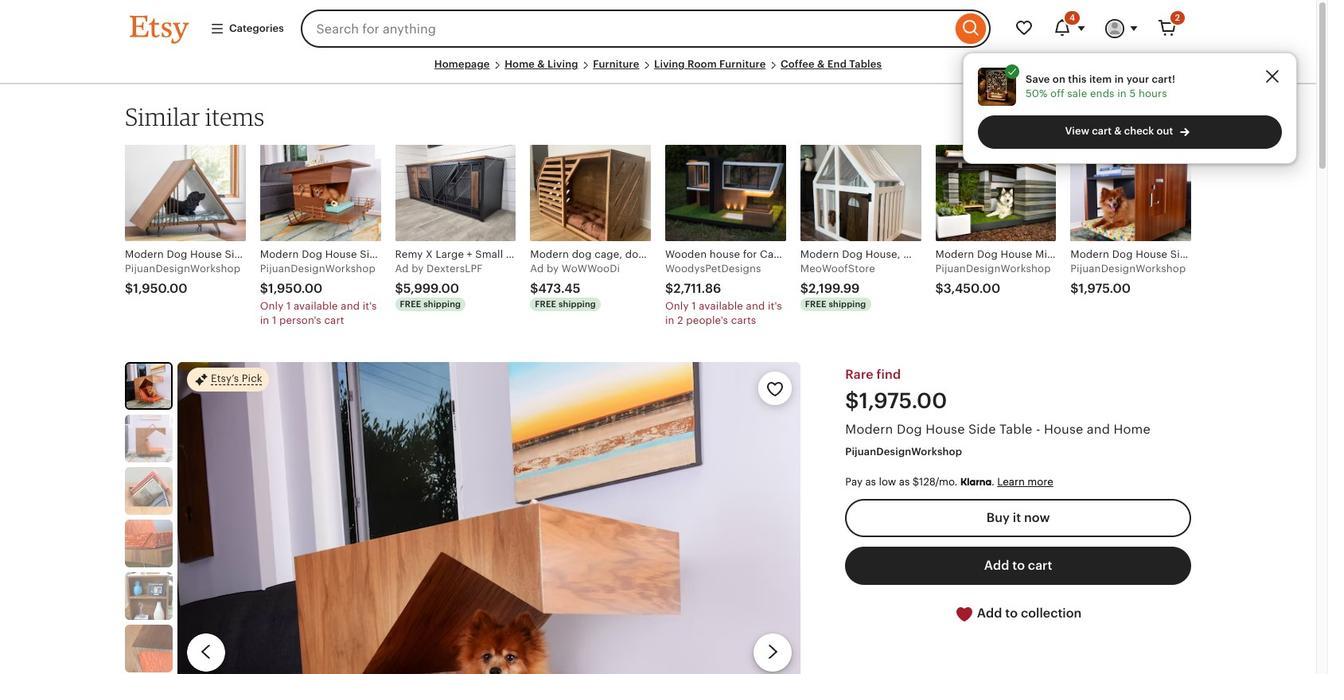 Task type: locate. For each thing, give the bounding box(es) containing it.
$ inside a d b y wowwoodi $ 473.45 free shipping
[[531, 282, 539, 296]]

pijuandesignworkshop down frame
[[260, 263, 376, 275]]

1 1,950.00 from the left
[[133, 282, 188, 296]]

1 horizontal spatial 1,950.00
[[268, 282, 323, 296]]

b inside a d b y wowwoodi $ 473.45 free shipping
[[547, 263, 554, 275]]

add down "buy"
[[985, 559, 1010, 573]]

modern dog house side table house and home image 4 image
[[125, 520, 173, 568]]

modern up 1,975.00
[[1071, 248, 1110, 260]]

table inside modern dog house side table - dog tower 9 pijuandesignworkshop $ 1,950.00
[[385, 248, 412, 260]]

table inside the "modern dog house side table - fido mod pijuandesignworkshop $ 1,975.00"
[[1196, 248, 1223, 260]]

& for home
[[538, 58, 545, 70]]

- inside 'modern dog house side table - a frame pijuandesignworkshop $ 1,950.00'
[[280, 248, 284, 260]]

2 living from the left
[[655, 58, 685, 70]]

dog up 3,450.00 at the right top of page
[[978, 248, 998, 260]]

None search field
[[301, 10, 991, 48]]

only
[[260, 300, 284, 312], [666, 300, 689, 312]]

furniture right the room
[[720, 58, 766, 70]]

- for 1,950.00
[[280, 248, 284, 260]]

free inside meowoofstore $ 2,199.99 free shipping
[[806, 299, 827, 309]]

side for fido
[[1171, 248, 1194, 260]]

add to cart button
[[846, 547, 1192, 585]]

- inside modern dog house side table - dog tower 9 pijuandesignworkshop $ 1,950.00
[[415, 248, 419, 260]]

1,950.00 inside modern dog house side table - dog tower 9 pijuandesignworkshop $ 1,950.00
[[268, 282, 323, 296]]

modern down modern dog house side table - a frame image
[[125, 248, 164, 260]]

cart inside button
[[1029, 559, 1053, 573]]

2 only 1 available and it's in from the left
[[666, 300, 783, 327]]

5,999.00
[[404, 282, 460, 296]]

pijuandesignworkshop down modern dog house side table - a frame image
[[125, 263, 241, 275]]

house inside modern dog house mid century ranch pijuandesignworkshop $ 3,450.00
[[1001, 248, 1033, 260]]

free down 473.45
[[535, 299, 557, 309]]

cart down the now
[[1029, 559, 1053, 573]]

house right 'ranch'
[[1136, 248, 1168, 260]]

house down modern dog house side table - a frame image
[[190, 248, 222, 260]]

.
[[992, 476, 995, 488]]

only for 1,950.00
[[260, 300, 284, 312]]

2 1,950.00 from the left
[[268, 282, 323, 296]]

0 vertical spatial cart
[[1093, 125, 1112, 137]]

2 horizontal spatial &
[[1115, 125, 1122, 137]]

4 $ from the left
[[531, 282, 539, 296]]

1 d from the left
[[402, 263, 409, 275]]

1 horizontal spatial free
[[535, 299, 557, 309]]

1 horizontal spatial 1
[[287, 300, 291, 312]]

1 $ from the left
[[125, 282, 133, 296]]

1 y from the left
[[418, 263, 424, 275]]

1 horizontal spatial it's
[[768, 300, 783, 312]]

shipping down 5,999.00
[[424, 299, 461, 309]]

modern dog house side table - a frame image
[[125, 145, 246, 241]]

3 free from the left
[[806, 299, 827, 309]]

only 1 available and it's in down frame
[[260, 300, 377, 327]]

add
[[985, 559, 1010, 573], [978, 607, 1003, 620]]

meowoofstore $ 2,199.99 free shipping
[[801, 263, 876, 309]]

8 $ from the left
[[1071, 282, 1079, 296]]

as
[[866, 476, 877, 488], [900, 476, 910, 488]]

- up learn more button
[[1037, 423, 1041, 436]]

in left 5
[[1118, 87, 1127, 99]]

2,711.86
[[674, 282, 722, 296]]

- left fido
[[1226, 248, 1230, 260]]

shipping
[[424, 299, 461, 309], [559, 299, 596, 309], [829, 299, 867, 309]]

1 only from the left
[[260, 300, 284, 312]]

0 horizontal spatial &
[[538, 58, 545, 70]]

& left end
[[818, 58, 825, 70]]

table up 5,999.00
[[385, 248, 412, 260]]

0 horizontal spatial available
[[294, 300, 338, 312]]

woodyspetdesigns
[[666, 263, 762, 275]]

1 horizontal spatial &
[[818, 58, 825, 70]]

dog
[[167, 248, 187, 260], [302, 248, 323, 260], [422, 248, 442, 260], [978, 248, 998, 260], [1113, 248, 1134, 260], [897, 423, 923, 436]]

1 vertical spatial home
[[1114, 423, 1151, 436]]

in
[[1115, 73, 1125, 85], [1118, 87, 1127, 99], [260, 315, 269, 327], [666, 315, 675, 327]]

a d b y dexterslpf $ 5,999.00 free shipping
[[395, 263, 483, 309]]

categories
[[229, 22, 284, 34]]

2 inside categories banner
[[1176, 13, 1181, 22]]

side right frame
[[360, 248, 383, 260]]

pijuandesignworkshop inside the "modern dog house side table - fido mod pijuandesignworkshop $ 1,975.00"
[[1071, 263, 1187, 275]]

2 b from the left
[[547, 263, 554, 275]]

0 horizontal spatial a
[[395, 263, 403, 275]]

rare find $1,975.00
[[846, 368, 948, 413]]

table left the a
[[250, 248, 277, 260]]

2 left people's
[[678, 315, 684, 327]]

2 horizontal spatial 1
[[692, 300, 696, 312]]

1 for 2,711.86
[[692, 300, 696, 312]]

0 vertical spatial to
[[1013, 559, 1026, 573]]

modern dog house side table - dog tower 9 pijuandesignworkshop $ 1,950.00
[[260, 248, 485, 296]]

1 a from the left
[[395, 263, 403, 275]]

modern inside modern dog house side table - dog tower 9 pijuandesignworkshop $ 1,950.00
[[260, 248, 299, 260]]

1 horizontal spatial d
[[537, 263, 544, 275]]

as right pay
[[866, 476, 877, 488]]

0 horizontal spatial 1
[[272, 315, 277, 327]]

1 vertical spatial add
[[978, 607, 1003, 620]]

3 shipping from the left
[[829, 299, 867, 309]]

modern for modern dog house side table - fido mod pijuandesignworkshop $ 1,975.00
[[1071, 248, 1110, 260]]

dog inside the "modern dog house side table - fido mod pijuandesignworkshop $ 1,975.00"
[[1113, 248, 1134, 260]]

- left the a
[[280, 248, 284, 260]]

a d b y wowwoodi $ 473.45 free shipping
[[531, 263, 620, 309]]

fido
[[1233, 248, 1253, 260]]

to down buy it now button on the bottom of the page
[[1013, 559, 1026, 573]]

wooden house for cats - "shark" woodyspetdesigns $ 2,711.86
[[666, 248, 829, 296]]

1 vertical spatial 2
[[678, 315, 684, 327]]

save on this item in your cart! 50% off sale ends in 5 hours
[[1026, 73, 1176, 99]]

table inside 'modern dog house side table - a frame pijuandesignworkshop $ 1,950.00'
[[250, 248, 277, 260]]

1 vertical spatial cart
[[324, 315, 344, 327]]

remy x large + small combo with storage and charging drawer, double dog crate furniture, dog bed, dog crate furniture image
[[395, 145, 516, 241]]

2 y from the left
[[553, 263, 559, 275]]

only up "person's"
[[260, 300, 284, 312]]

dog up pijuandesignworkshop link
[[897, 423, 923, 436]]

only for 2,711.86
[[666, 300, 689, 312]]

modern dog house side table - dog tower 9 image
[[260, 145, 381, 241]]

free down 5,999.00
[[400, 299, 422, 309]]

b
[[412, 263, 419, 275], [547, 263, 554, 275]]

7 $ from the left
[[936, 282, 944, 296]]

and
[[341, 300, 360, 312], [747, 300, 766, 312], [1088, 423, 1111, 436]]

shipping inside meowoofstore $ 2,199.99 free shipping
[[829, 299, 867, 309]]

4
[[1070, 13, 1076, 22]]

- right cats
[[786, 248, 790, 260]]

modern dog cage, dog bed, dog cage, dog kennel large selection of sizes from xs to xl image
[[531, 145, 651, 241]]

1 horizontal spatial as
[[900, 476, 910, 488]]

1 horizontal spatial a
[[531, 263, 538, 275]]

dog inside 'modern dog house side table - a frame pijuandesignworkshop $ 1,950.00'
[[167, 248, 187, 260]]

0 horizontal spatial y
[[418, 263, 424, 275]]

cart right view
[[1093, 125, 1112, 137]]

a inside a d b y wowwoodi $ 473.45 free shipping
[[531, 263, 538, 275]]

house inside modern dog house side table - dog tower 9 pijuandesignworkshop $ 1,950.00
[[325, 248, 357, 260]]

1 horizontal spatial cart
[[1029, 559, 1053, 573]]

1 horizontal spatial only
[[666, 300, 689, 312]]

0 horizontal spatial cart
[[324, 315, 344, 327]]

only down 2,711.86
[[666, 300, 689, 312]]

table
[[250, 248, 277, 260], [385, 248, 412, 260], [1196, 248, 1223, 260], [1000, 423, 1033, 436]]

5 $ from the left
[[666, 282, 674, 296]]

menu bar containing homepage
[[130, 57, 1187, 85]]

as right low
[[900, 476, 910, 488]]

free for 473.45
[[535, 299, 557, 309]]

pay
[[846, 476, 863, 488]]

2 d from the left
[[537, 263, 544, 275]]

similar items
[[125, 102, 265, 132]]

available up the 2 people's carts
[[699, 300, 744, 312]]

see
[[1127, 112, 1146, 124]]

1 shipping from the left
[[424, 299, 461, 309]]

1 horizontal spatial shipping
[[559, 299, 596, 309]]

house
[[190, 248, 222, 260], [325, 248, 357, 260], [1001, 248, 1033, 260], [1136, 248, 1168, 260], [926, 423, 966, 436], [1045, 423, 1084, 436]]

&
[[538, 58, 545, 70], [818, 58, 825, 70], [1115, 125, 1122, 137]]

modern down $1,975.00
[[846, 423, 894, 436]]

2 vertical spatial cart
[[1029, 559, 1053, 573]]

dog up 1,975.00
[[1113, 248, 1134, 260]]

free inside the a d b y dexterslpf $ 5,999.00 free shipping
[[400, 299, 422, 309]]

shipping down the 2,199.99
[[829, 299, 867, 309]]

0 horizontal spatial home
[[505, 58, 535, 70]]

1 horizontal spatial more
[[1149, 112, 1175, 124]]

0 horizontal spatial free
[[400, 299, 422, 309]]

living left furniture link
[[548, 58, 579, 70]]

dog inside modern dog house mid century ranch pijuandesignworkshop $ 3,450.00
[[978, 248, 998, 260]]

1 horizontal spatial b
[[547, 263, 554, 275]]

side inside 'modern dog house side table - a frame pijuandesignworkshop $ 1,950.00'
[[225, 248, 247, 260]]

side for house
[[969, 423, 997, 436]]

carts
[[732, 315, 757, 327]]

add to cart
[[985, 559, 1053, 573]]

modern up 3,450.00 at the right top of page
[[936, 248, 975, 260]]

pijuandesignworkshop
[[125, 263, 241, 275], [260, 263, 376, 275], [936, 263, 1052, 275], [1071, 263, 1187, 275], [846, 446, 963, 458]]

tables
[[850, 58, 882, 70]]

6 $ from the left
[[801, 282, 809, 296]]

2 link
[[1149, 10, 1187, 48]]

only 1 available and it's in down 2,711.86
[[666, 300, 783, 327]]

century
[[1057, 248, 1098, 260]]

y up 473.45
[[553, 263, 559, 275]]

1 horizontal spatial living
[[655, 58, 685, 70]]

2 for 2 people's carts
[[678, 315, 684, 327]]

y for 5,999.00
[[418, 263, 424, 275]]

learn more button
[[998, 476, 1054, 488]]

0 horizontal spatial only
[[260, 300, 284, 312]]

dog right the a
[[302, 248, 323, 260]]

0 horizontal spatial it's
[[363, 300, 377, 312]]

y inside the a d b y dexterslpf $ 5,999.00 free shipping
[[418, 263, 424, 275]]

1 up "person's"
[[287, 300, 291, 312]]

0 vertical spatial 2
[[1176, 13, 1181, 22]]

pijuandesignworkshop inside modern dog house side table - dog tower 9 pijuandesignworkshop $ 1,950.00
[[260, 263, 376, 275]]

d
[[402, 263, 409, 275], [537, 263, 544, 275]]

living room furniture
[[655, 58, 766, 70]]

out
[[1157, 125, 1174, 137]]

modern for modern dog house side table - dog tower 9 pijuandesignworkshop $ 1,950.00
[[260, 248, 299, 260]]

1 horizontal spatial available
[[699, 300, 744, 312]]

modern for modern dog house mid century ranch pijuandesignworkshop $ 3,450.00
[[936, 248, 975, 260]]

side left the a
[[225, 248, 247, 260]]

- inside wooden house for cats - "shark" woodyspetdesigns $ 2,711.86
[[786, 248, 790, 260]]

$ inside the "modern dog house side table - fido mod pijuandesignworkshop $ 1,975.00"
[[1071, 282, 1079, 296]]

shipping down 473.45
[[559, 299, 596, 309]]

1 only 1 available and it's in from the left
[[260, 300, 377, 327]]

free down the 2,199.99
[[806, 299, 827, 309]]

save
[[1026, 73, 1051, 85]]

0 horizontal spatial modern dog house side table house and home image 1 image
[[127, 364, 171, 408]]

0 horizontal spatial more
[[1028, 476, 1054, 488]]

house right the a
[[325, 248, 357, 260]]

wowwoodi
[[562, 263, 620, 275]]

end
[[828, 58, 847, 70]]

table up learn
[[1000, 423, 1033, 436]]

modern inside 'modern dog house side table - a frame pijuandesignworkshop $ 1,950.00'
[[125, 248, 164, 260]]

$1,975.00
[[846, 389, 948, 413]]

2 horizontal spatial cart
[[1093, 125, 1112, 137]]

to
[[1013, 559, 1026, 573], [1006, 607, 1018, 620]]

2 free from the left
[[535, 299, 557, 309]]

1 it's from the left
[[363, 300, 377, 312]]

menu bar
[[130, 57, 1187, 85]]

living room furniture link
[[655, 58, 766, 70]]

pick
[[242, 373, 263, 385]]

9
[[478, 248, 485, 260]]

house inside the "modern dog house side table - fido mod pijuandesignworkshop $ 1,975.00"
[[1136, 248, 1168, 260]]

1 horizontal spatial modern dog house side table house and home image 1 image
[[178, 362, 801, 674]]

2 $ from the left
[[260, 282, 268, 296]]

1 b from the left
[[412, 263, 419, 275]]

table for fido
[[1196, 248, 1223, 260]]

2 shipping from the left
[[559, 299, 596, 309]]

-
[[280, 248, 284, 260], [415, 248, 419, 260], [786, 248, 790, 260], [1226, 248, 1230, 260], [1037, 423, 1041, 436]]

d up 5,999.00
[[402, 263, 409, 275]]

dog for modern dog house side table - fido mod pijuandesignworkshop $ 1,975.00
[[1113, 248, 1134, 260]]

cart!
[[1153, 73, 1176, 85]]

modern
[[125, 248, 164, 260], [260, 248, 299, 260], [936, 248, 975, 260], [1071, 248, 1110, 260], [846, 423, 894, 436]]

pijuandesignworkshop inside modern dog house mid century ranch pijuandesignworkshop $ 3,450.00
[[936, 263, 1052, 275]]

modern dog house side table house and home image 2 image
[[125, 415, 173, 463]]

y inside a d b y wowwoodi $ 473.45 free shipping
[[553, 263, 559, 275]]

coffee & end tables link
[[781, 58, 882, 70]]

0 horizontal spatial b
[[412, 263, 419, 275]]

side left fido
[[1171, 248, 1194, 260]]

0 horizontal spatial as
[[866, 476, 877, 488]]

1 horizontal spatial only 1 available and it's in
[[666, 300, 783, 327]]

y
[[418, 263, 424, 275], [553, 263, 559, 275]]

it's for 1,950.00
[[363, 300, 377, 312]]

$ inside wooden house for cats - "shark" woodyspetdesigns $ 2,711.86
[[666, 282, 674, 296]]

2 it's from the left
[[768, 300, 783, 312]]

home & living link
[[505, 58, 579, 70]]

home
[[505, 58, 535, 70], [1114, 423, 1151, 436]]

view cart & check out
[[1066, 125, 1174, 137]]

modern dog house side table - house and home
[[846, 423, 1151, 436]]

2 horizontal spatial free
[[806, 299, 827, 309]]

$ inside modern dog house side table - dog tower 9 pijuandesignworkshop $ 1,950.00
[[260, 282, 268, 296]]

side for a
[[225, 248, 247, 260]]

d inside the a d b y dexterslpf $ 5,999.00 free shipping
[[402, 263, 409, 275]]

d inside a d b y wowwoodi $ 473.45 free shipping
[[537, 263, 544, 275]]

low
[[879, 476, 897, 488]]

similar
[[125, 102, 200, 132]]

only 1 available and it's in for 2,711.86
[[666, 300, 783, 327]]

& left the check
[[1115, 125, 1122, 137]]

to left collection at the bottom of the page
[[1006, 607, 1018, 620]]

house for pijuandesignworkshop
[[1001, 248, 1033, 260]]

modern inside the "modern dog house side table - fido mod pijuandesignworkshop $ 1,975.00"
[[1071, 248, 1110, 260]]

0 horizontal spatial only 1 available and it's in
[[260, 300, 377, 327]]

pijuandesignworkshop link
[[846, 446, 963, 458]]

2 available from the left
[[699, 300, 744, 312]]

1 vertical spatial to
[[1006, 607, 1018, 620]]

rare
[[846, 368, 874, 381]]

available up 1 person's cart
[[294, 300, 338, 312]]

house left mid
[[1001, 248, 1033, 260]]

a for 5,999.00
[[395, 263, 403, 275]]

0 horizontal spatial furniture
[[593, 58, 640, 70]]

modern dog house side table house and home image 1 image
[[178, 362, 801, 674], [127, 364, 171, 408]]

add down add to cart button
[[978, 607, 1003, 620]]

house inside 'modern dog house side table - a frame pijuandesignworkshop $ 1,950.00'
[[190, 248, 222, 260]]

a left 'dexterslpf'
[[395, 263, 403, 275]]

1 horizontal spatial furniture
[[720, 58, 766, 70]]

side inside modern dog house side table - dog tower 9 pijuandesignworkshop $ 1,950.00
[[360, 248, 383, 260]]

y for 473.45
[[553, 263, 559, 275]]

2 a from the left
[[531, 263, 538, 275]]

living
[[548, 58, 579, 70], [655, 58, 685, 70]]

a
[[395, 263, 403, 275], [531, 263, 538, 275]]

0 horizontal spatial 2
[[678, 315, 684, 327]]

1
[[287, 300, 291, 312], [692, 300, 696, 312], [272, 315, 277, 327]]

2 up the cart!
[[1176, 13, 1181, 22]]

1 down 2,711.86
[[692, 300, 696, 312]]

3,450.00
[[944, 282, 1001, 296]]

1 horizontal spatial y
[[553, 263, 559, 275]]

modern up "person's"
[[260, 248, 299, 260]]

house up pijuandesignworkshop link
[[926, 423, 966, 436]]

5
[[1130, 87, 1137, 99]]

a left wowwoodi
[[531, 263, 538, 275]]

side inside the "modern dog house side table - fido mod pijuandesignworkshop $ 1,975.00"
[[1171, 248, 1194, 260]]

modern for modern dog house side table - house and home
[[846, 423, 894, 436]]

table left fido
[[1196, 248, 1223, 260]]

2 horizontal spatial shipping
[[829, 299, 867, 309]]

pijuandesignworkshop down 'ranch'
[[1071, 263, 1187, 275]]

1 horizontal spatial and
[[747, 300, 766, 312]]

b inside the a d b y dexterslpf $ 5,999.00 free shipping
[[412, 263, 419, 275]]

2 only from the left
[[666, 300, 689, 312]]

shipping inside the a d b y dexterslpf $ 5,999.00 free shipping
[[424, 299, 461, 309]]

& for coffee
[[818, 58, 825, 70]]

b up 5,999.00
[[412, 263, 419, 275]]

y up 5,999.00
[[418, 263, 424, 275]]

modern inside modern dog house mid century ranch pijuandesignworkshop $ 3,450.00
[[936, 248, 975, 260]]

0 vertical spatial add
[[985, 559, 1010, 573]]

& left furniture link
[[538, 58, 545, 70]]

0 vertical spatial more
[[1149, 112, 1175, 124]]

homepage
[[435, 58, 490, 70]]

d up 473.45
[[537, 263, 544, 275]]

available for 2,711.86
[[699, 300, 744, 312]]

living left the room
[[655, 58, 685, 70]]

shipping inside a d b y wowwoodi $ 473.45 free shipping
[[559, 299, 596, 309]]

more right learn
[[1028, 476, 1054, 488]]

0 horizontal spatial living
[[548, 58, 579, 70]]

free inside a d b y wowwoodi $ 473.45 free shipping
[[535, 299, 557, 309]]

person's
[[280, 315, 322, 327]]

side
[[225, 248, 247, 260], [360, 248, 383, 260], [1171, 248, 1194, 260], [969, 423, 997, 436]]

it's down modern dog house side table - dog tower 9 pijuandesignworkshop $ 1,950.00
[[363, 300, 377, 312]]

- up 5,999.00
[[415, 248, 419, 260]]

more up out
[[1149, 112, 1175, 124]]

cart for add to cart
[[1029, 559, 1053, 573]]

table for house
[[1000, 423, 1033, 436]]

see more
[[1127, 112, 1178, 124]]

1 vertical spatial more
[[1028, 476, 1054, 488]]

3 $ from the left
[[395, 282, 404, 296]]

2 for 2
[[1176, 13, 1181, 22]]

- inside the "modern dog house side table - fido mod pijuandesignworkshop $ 1,975.00"
[[1226, 248, 1230, 260]]

1 available from the left
[[294, 300, 338, 312]]

1 free from the left
[[400, 299, 422, 309]]

it's down wooden house for cats - "shark" woodyspetdesigns $ 2,711.86
[[768, 300, 783, 312]]

0 horizontal spatial and
[[341, 300, 360, 312]]

cart right "person's"
[[324, 315, 344, 327]]

it's
[[363, 300, 377, 312], [768, 300, 783, 312]]

dog up 'dexterslpf'
[[422, 248, 442, 260]]

pijuandesignworkshop up 3,450.00 at the right top of page
[[936, 263, 1052, 275]]

0 horizontal spatial d
[[402, 263, 409, 275]]

1 horizontal spatial 2
[[1176, 13, 1181, 22]]

dog down modern dog house side table - a frame image
[[167, 248, 187, 260]]

table for a
[[250, 248, 277, 260]]

side up klarna
[[969, 423, 997, 436]]

furniture down the search for anything text box
[[593, 58, 640, 70]]

cart for 1 person's cart
[[324, 315, 344, 327]]

d for 473.45
[[537, 263, 544, 275]]

a inside the a d b y dexterslpf $ 5,999.00 free shipping
[[395, 263, 403, 275]]

free
[[400, 299, 422, 309], [535, 299, 557, 309], [806, 299, 827, 309]]

0 horizontal spatial 1,950.00
[[133, 282, 188, 296]]

b up 473.45
[[547, 263, 554, 275]]

collection
[[1022, 607, 1082, 620]]

0 horizontal spatial shipping
[[424, 299, 461, 309]]

this
[[1069, 73, 1087, 85]]

1 left "person's"
[[272, 315, 277, 327]]

add for add to collection
[[978, 607, 1003, 620]]



Task type: describe. For each thing, give the bounding box(es) containing it.
house for fido
[[1136, 248, 1168, 260]]

your
[[1127, 73, 1150, 85]]

wooden
[[666, 248, 707, 260]]

- for 1,975.00
[[1226, 248, 1230, 260]]

d for 5,999.00
[[402, 263, 409, 275]]

2 furniture from the left
[[720, 58, 766, 70]]

coffee & end tables
[[781, 58, 882, 70]]

modern dog house side table house and home image 5 image
[[125, 572, 173, 620]]

Search for anything text field
[[301, 10, 952, 48]]

"shark"
[[793, 248, 829, 260]]

in left "person's"
[[260, 315, 269, 327]]

ends
[[1091, 87, 1115, 99]]

frame
[[297, 248, 331, 260]]

on
[[1053, 73, 1066, 85]]

house for house
[[926, 423, 966, 436]]

homepage link
[[435, 58, 490, 70]]

2 horizontal spatial and
[[1088, 423, 1111, 436]]

view
[[1066, 125, 1090, 137]]

categories button
[[198, 14, 296, 43]]

$ inside modern dog house mid century ranch pijuandesignworkshop $ 3,450.00
[[936, 282, 944, 296]]

categories banner
[[101, 0, 1216, 57]]

check
[[1125, 125, 1155, 137]]

dexterslpf
[[427, 263, 483, 275]]

klarna
[[961, 476, 992, 488]]

1 horizontal spatial home
[[1114, 423, 1151, 436]]

1 person's cart
[[272, 315, 344, 327]]

and for 2,711.86
[[747, 300, 766, 312]]

house
[[710, 248, 741, 260]]

learn
[[998, 476, 1026, 488]]

item
[[1090, 73, 1113, 85]]

furniture link
[[593, 58, 640, 70]]

modern for modern dog house side table - a frame pijuandesignworkshop $ 1,950.00
[[125, 248, 164, 260]]

etsy's pick
[[211, 373, 263, 385]]

tower
[[445, 248, 475, 260]]

shipping for 473.45
[[559, 299, 596, 309]]

buy it now button
[[846, 499, 1192, 538]]

pijuandesignworkshop up low
[[846, 446, 963, 458]]

pijuandesignworkshop inside 'modern dog house side table - a frame pijuandesignworkshop $ 1,950.00'
[[125, 263, 241, 275]]

50%
[[1026, 87, 1048, 99]]

modern dog house mid century ranch pijuandesignworkshop $ 3,450.00
[[936, 248, 1132, 296]]

buy
[[987, 511, 1010, 525]]

- for $
[[415, 248, 419, 260]]

for
[[744, 248, 758, 260]]

it's for 2,711.86
[[768, 300, 783, 312]]

find
[[877, 368, 902, 381]]

people's
[[687, 315, 729, 327]]

house for a
[[190, 248, 222, 260]]

modern dog house mid century ranch image
[[936, 145, 1057, 241]]

b for 5,999.00
[[412, 263, 419, 275]]

4 button
[[1044, 10, 1096, 48]]

dog for modern dog house side table - a frame pijuandesignworkshop $ 1,950.00
[[167, 248, 187, 260]]

$ inside the a d b y dexterslpf $ 5,999.00 free shipping
[[395, 282, 404, 296]]

etsy's pick button
[[187, 367, 269, 392]]

1 for 1,950.00
[[287, 300, 291, 312]]

2 people's carts
[[678, 315, 757, 327]]

add for add to cart
[[985, 559, 1010, 573]]

add to collection button
[[846, 595, 1192, 634]]

free for 5,999.00
[[400, 299, 422, 309]]

dog for modern dog house side table - dog tower 9 pijuandesignworkshop $ 1,950.00
[[302, 248, 323, 260]]

modern dog house side table house and home image 3 image
[[125, 467, 173, 515]]

house up learn more button
[[1045, 423, 1084, 436]]

to for cart
[[1013, 559, 1026, 573]]

mid
[[1036, 248, 1055, 260]]

cats
[[761, 248, 783, 260]]

ranch
[[1101, 248, 1132, 260]]

0 vertical spatial home
[[505, 58, 535, 70]]

$ inside meowoofstore $ 2,199.99 free shipping
[[801, 282, 809, 296]]

sale
[[1068, 87, 1088, 99]]

2 as from the left
[[900, 476, 910, 488]]

shipping for 5,999.00
[[424, 299, 461, 309]]

now
[[1025, 511, 1051, 525]]

dog for modern dog house mid century ranch pijuandesignworkshop $ 3,450.00
[[978, 248, 998, 260]]

and for 1,950.00
[[341, 300, 360, 312]]

items
[[206, 102, 265, 132]]

$ inside 'modern dog house side table - a frame pijuandesignworkshop $ 1,950.00'
[[125, 282, 133, 296]]

house for dog
[[325, 248, 357, 260]]

mod
[[1255, 248, 1280, 260]]

modern dog house side table house and home image 6 image
[[125, 625, 173, 673]]

b for 473.45
[[547, 263, 554, 275]]

coffee
[[781, 58, 815, 70]]

wooden house for cats - "shark" image
[[666, 145, 787, 241]]

1,950.00 inside 'modern dog house side table - a frame pijuandesignworkshop $ 1,950.00'
[[133, 282, 188, 296]]

table for dog
[[385, 248, 412, 260]]

dog for modern dog house side table - house and home
[[897, 423, 923, 436]]

in right item
[[1115, 73, 1125, 85]]

2,199.99
[[809, 282, 860, 296]]

it
[[1013, 511, 1022, 525]]

a for 473.45
[[531, 263, 538, 275]]

see more listings like this element
[[1127, 112, 1178, 124]]

meowoofstore
[[801, 263, 876, 275]]

none search field inside categories banner
[[301, 10, 991, 48]]

pay as low as $128/mo. klarna . learn more
[[846, 476, 1054, 488]]

etsy's
[[211, 373, 239, 385]]

$128/mo.
[[913, 476, 958, 488]]

buy it now
[[987, 511, 1051, 525]]

1 living from the left
[[548, 58, 579, 70]]

1 furniture from the left
[[593, 58, 640, 70]]

473.45
[[539, 282, 581, 296]]

to for collection
[[1006, 607, 1018, 620]]

modern dog house side table - fido mod pijuandesignworkshop $ 1,975.00
[[1071, 248, 1280, 296]]

modern dog house, wooden pet house, dog bed, dog crate, dog kennel, wood dog house, pet house, pet furniture, dog furniture image
[[801, 145, 922, 241]]

1 as from the left
[[866, 476, 877, 488]]

home & living
[[505, 58, 579, 70]]

modern dog house side table - fido mod image
[[1071, 145, 1192, 241]]

1,975.00
[[1079, 282, 1132, 296]]

off
[[1051, 87, 1065, 99]]

room
[[688, 58, 717, 70]]

see more link
[[1127, 109, 1192, 126]]

available for 1,950.00
[[294, 300, 338, 312]]

view cart & check out link
[[979, 115, 1283, 149]]

in left people's
[[666, 315, 675, 327]]

only 1 available and it's in for 1,950.00
[[260, 300, 377, 327]]

side for dog
[[360, 248, 383, 260]]

hours
[[1139, 87, 1168, 99]]

a
[[286, 248, 294, 260]]



Task type: vqa. For each thing, say whether or not it's contained in the screenshot.
Modern Dog House Side Table House And Home Image 5 on the bottom
yes



